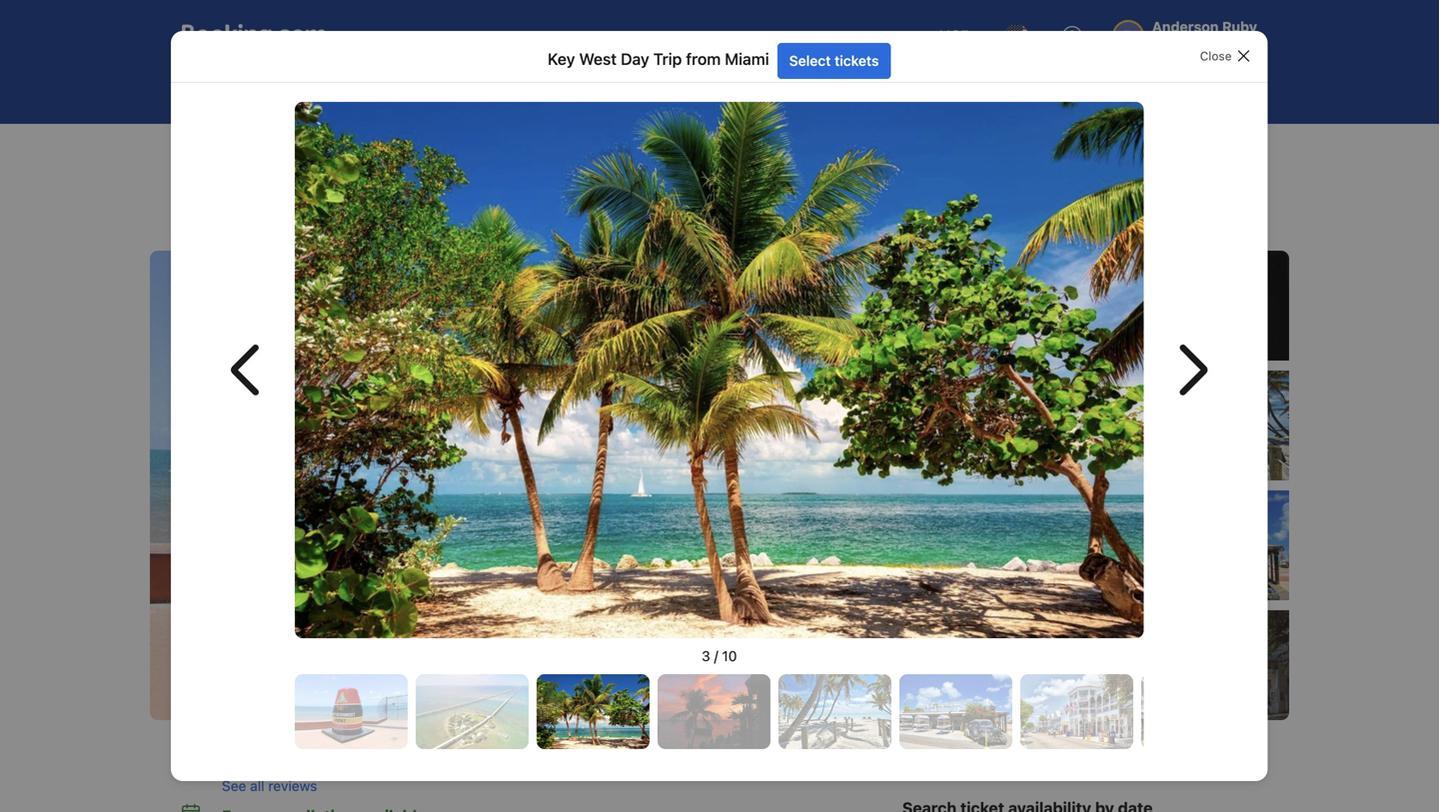 Task type: locate. For each thing, give the bounding box(es) containing it.
attractions
[[710, 81, 781, 98], [237, 142, 299, 156]]

0 horizontal spatial attractions
[[237, 142, 299, 156]]

car rentals link
[[529, 68, 661, 112]]

flights
[[312, 81, 355, 98]]

1 horizontal spatial day
[[377, 142, 399, 156]]

3 / 10
[[702, 648, 738, 665]]

0 vertical spatial miami
[[725, 50, 770, 69]]

2 vertical spatial from
[[398, 174, 453, 207]]

1 horizontal spatial trip
[[402, 142, 424, 156]]

select tickets button
[[778, 43, 892, 79]]

miami up island
[[459, 174, 532, 207]]

0 horizontal spatial key west day trip from miami
[[321, 142, 490, 156]]

1 vertical spatial trip
[[402, 142, 424, 156]]

key
[[548, 50, 576, 69], [321, 142, 342, 156], [182, 174, 226, 207], [551, 213, 578, 232]]

0 horizontal spatial day
[[296, 174, 342, 207]]

the
[[428, 213, 451, 232]]

0 vertical spatial attractions
[[710, 81, 781, 98]]

from
[[686, 50, 721, 69], [427, 142, 454, 156], [398, 174, 453, 207]]

day inside key west day trip from miami a full-day guided tour to discover the island city of key west
[[296, 174, 342, 207]]

2 vertical spatial day
[[296, 174, 342, 207]]

from inside key west day trip from miami a full-day guided tour to discover the island city of key west
[[398, 174, 453, 207]]

attractions down select tickets button
[[710, 81, 781, 98]]

airport taxis
[[847, 81, 926, 98]]

west
[[580, 50, 617, 69], [345, 142, 374, 156], [232, 174, 290, 207], [582, 213, 619, 232]]

1 horizontal spatial attractions
[[710, 81, 781, 98]]

day
[[621, 50, 650, 69], [377, 142, 399, 156], [296, 174, 342, 207]]

1 horizontal spatial attractions link
[[665, 68, 798, 112]]

from inside dialog
[[686, 50, 721, 69]]

0 vertical spatial day
[[621, 50, 650, 69]]

attractions link
[[665, 68, 798, 112], [237, 140, 299, 158]]

west up car rentals
[[580, 50, 617, 69]]

2 horizontal spatial trip
[[654, 50, 682, 69]]

day up tour
[[296, 174, 342, 207]]

miami
[[725, 50, 770, 69], [457, 142, 490, 156], [459, 174, 532, 207]]

day inside key west day trip from miami dialog
[[621, 50, 650, 69]]

west right of
[[582, 213, 619, 232]]

0 horizontal spatial trip
[[347, 174, 392, 207]]

of
[[533, 213, 547, 232]]

flight
[[421, 81, 457, 98]]

key up car
[[548, 50, 576, 69]]

day
[[226, 213, 252, 232]]

day up key west day trip from miami a full-day guided tour to discover the island city of key west
[[377, 142, 399, 156]]

1 vertical spatial day
[[377, 142, 399, 156]]

key west day trip from miami up key west day trip from miami a full-day guided tour to discover the island city of key west
[[321, 142, 490, 156]]

1 horizontal spatial key west day trip from miami
[[548, 50, 770, 69]]

select
[[790, 52, 832, 69]]

day up rentals
[[621, 50, 650, 69]]

stays
[[211, 81, 246, 98]]

tickets
[[835, 52, 880, 69]]

key west day trip from miami up rentals
[[548, 50, 770, 69]]

2 vertical spatial miami
[[459, 174, 532, 207]]

flight + hotel link
[[376, 68, 525, 112]]

/
[[715, 648, 719, 665]]

trip
[[654, 50, 682, 69], [402, 142, 424, 156], [347, 174, 392, 207]]

key west day trip from miami
[[548, 50, 770, 69], [321, 142, 490, 156]]

west down flights
[[345, 142, 374, 156]]

miami down +
[[457, 142, 490, 156]]

key west day trip from miami dialog
[[171, 31, 1269, 782]]

hotel
[[474, 81, 508, 98]]

miami left select
[[725, 50, 770, 69]]

0 vertical spatial from
[[686, 50, 721, 69]]

full-
[[197, 213, 226, 232]]

0 horizontal spatial attractions link
[[237, 140, 299, 158]]

0 vertical spatial trip
[[654, 50, 682, 69]]

guided
[[256, 213, 306, 232]]

2 horizontal spatial day
[[621, 50, 650, 69]]

+
[[461, 81, 470, 98]]

1 vertical spatial key west day trip from miami
[[321, 142, 490, 156]]

see
[[222, 778, 246, 795]]

tour
[[310, 213, 340, 232]]

2 vertical spatial trip
[[347, 174, 392, 207]]

0 vertical spatial key west day trip from miami
[[548, 50, 770, 69]]

attractions down the stays
[[237, 142, 299, 156]]

1 vertical spatial attractions
[[237, 142, 299, 156]]



Task type: describe. For each thing, give the bounding box(es) containing it.
see all reviews button
[[222, 777, 871, 797]]

discover
[[362, 213, 424, 232]]

flights link
[[267, 68, 372, 112]]

miami inside key west day trip from miami a full-day guided tour to discover the island city of key west
[[459, 174, 532, 207]]

rentals
[[600, 81, 644, 98]]

all
[[250, 778, 265, 795]]

3
[[702, 648, 711, 665]]

city
[[502, 213, 528, 232]]

key inside dialog
[[548, 50, 576, 69]]

stays link
[[166, 68, 263, 112]]

car
[[574, 81, 597, 98]]

reviews
[[268, 778, 317, 795]]

close
[[1201, 49, 1233, 63]]

airport taxis link
[[802, 68, 943, 112]]

key west day trip from miami a full-day guided tour to discover the island city of key west
[[182, 174, 619, 232]]

key up full-
[[182, 174, 226, 207]]

key west day trip from miami inside dialog
[[548, 50, 770, 69]]

booking.com image
[[182, 24, 326, 48]]

west inside dialog
[[580, 50, 617, 69]]

island
[[456, 213, 498, 232]]

key down flights
[[321, 142, 342, 156]]

select tickets
[[790, 52, 880, 69]]

airport
[[847, 81, 892, 98]]

a
[[182, 213, 192, 232]]

10
[[723, 648, 738, 665]]

key right of
[[551, 213, 578, 232]]

taxis
[[896, 81, 926, 98]]

trip inside dialog
[[654, 50, 682, 69]]

trip inside key west day trip from miami a full-day guided tour to discover the island city of key west
[[347, 174, 392, 207]]

0 vertical spatial attractions link
[[665, 68, 798, 112]]

car rentals
[[574, 81, 644, 98]]

see all reviews
[[222, 778, 317, 795]]

1 vertical spatial miami
[[457, 142, 490, 156]]

flight + hotel
[[421, 81, 508, 98]]

west up guided
[[232, 174, 290, 207]]

miami inside dialog
[[725, 50, 770, 69]]

1 vertical spatial attractions link
[[237, 140, 299, 158]]

1 vertical spatial from
[[427, 142, 454, 156]]

to
[[344, 213, 358, 232]]



Task type: vqa. For each thing, say whether or not it's contained in the screenshot.
the no
no



